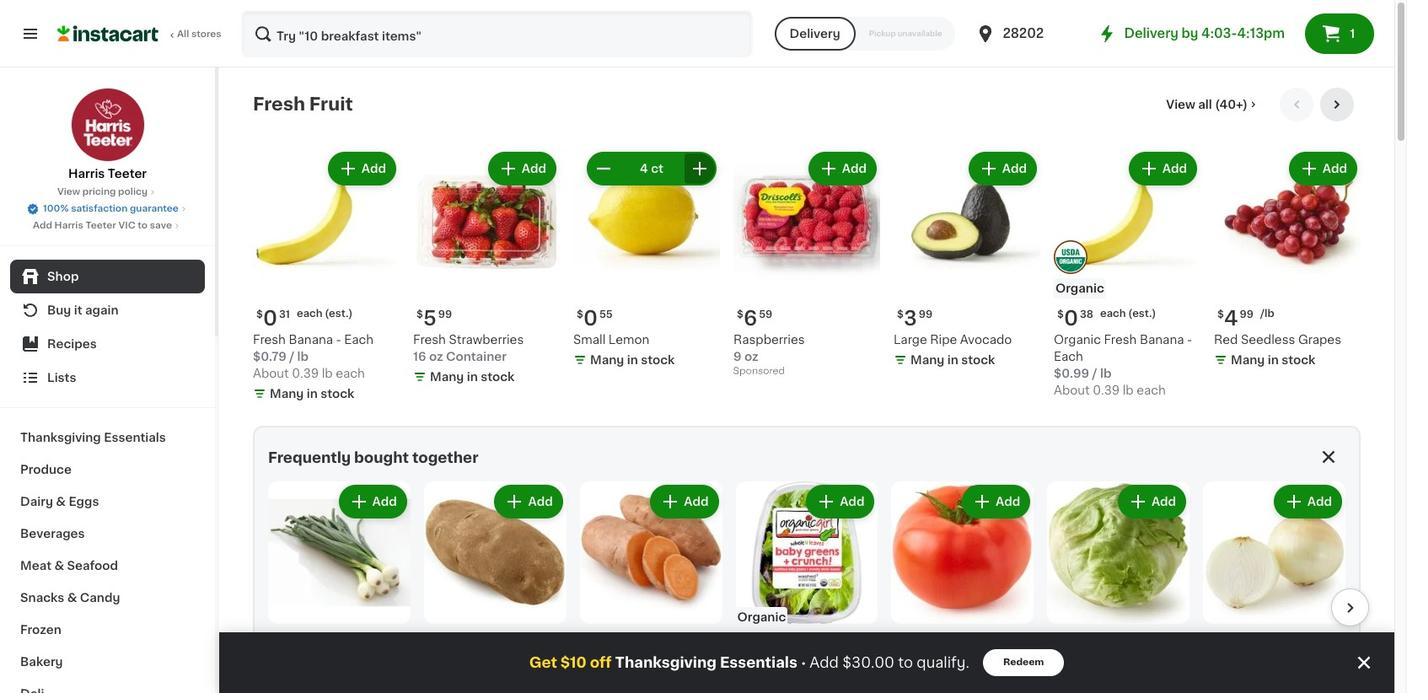 Task type: describe. For each thing, give the bounding box(es) containing it.
bakery
[[20, 656, 63, 668]]

9
[[734, 351, 742, 363]]

fresh for fresh strawberries 16 oz container
[[413, 334, 446, 346]]

31
[[279, 310, 290, 320]]

each inside organic fresh banana - each $0.99 / lb about 0.39 lb each
[[1054, 351, 1084, 363]]

$ 0 31
[[256, 309, 290, 328]]

$ for $ 3 99
[[897, 310, 904, 320]]

view pricing policy
[[57, 187, 148, 197]]

(40+)
[[1216, 99, 1248, 110]]

candy
[[80, 592, 120, 604]]

sweet potato
[[580, 663, 659, 675]]

$ 0 55
[[577, 309, 613, 328]]

beefsteak
[[955, 663, 1015, 675]]

$0.31 each (estimated) element
[[253, 302, 400, 331]]

redeem button
[[983, 649, 1065, 676]]

0 for $ 0 55
[[584, 309, 598, 328]]

- inside organic fresh banana - each $0.99 / lb about 0.39 lb each
[[1188, 334, 1193, 346]]

beverages link
[[10, 518, 205, 550]]

meat & seafood link
[[10, 550, 205, 582]]

each inside organic fresh banana - each $0.99 / lb about 0.39 lb each
[[1137, 385, 1166, 396]]

dairy
[[20, 496, 53, 508]]

add button for large red beefsteak tomatoes
[[964, 487, 1029, 517]]

$0.38 each (estimated) element
[[1054, 302, 1201, 331]]

organic inside section
[[738, 611, 786, 623]]

policy
[[118, 187, 148, 197]]

thanksgiving essentials link
[[10, 422, 205, 454]]

seedless
[[1241, 334, 1296, 346]]

item badge image
[[1054, 240, 1088, 274]]

large for 2
[[892, 663, 925, 675]]

stock for seedless
[[1282, 354, 1316, 366]]

frequently bought together
[[268, 451, 479, 465]]

in down the container
[[467, 371, 478, 383]]

in for seedless
[[1268, 354, 1279, 366]]

produce
[[20, 464, 72, 476]]

each for $0.31 each (estimated) element on the top
[[297, 309, 323, 319]]

get $10 off thanksgiving essentials • add $30.00 to qualify.
[[529, 656, 970, 670]]

organicgirl baby greens + crunch!
[[736, 663, 840, 691]]

0 horizontal spatial thanksgiving
[[20, 432, 101, 444]]

baby
[[807, 663, 837, 675]]

add button for fresh strawberries
[[490, 154, 555, 184]]

add button for fresh banana - each
[[330, 154, 395, 184]]

harris inside the add harris teeter vic to save link
[[54, 221, 83, 230]]

stock for ripe
[[962, 354, 996, 366]]

bought
[[354, 451, 409, 465]]

$ for $ 0 55
[[577, 310, 584, 320]]

100% satisfaction guarantee button
[[26, 199, 189, 216]]

snacks & candy
[[20, 592, 120, 604]]

$2.10 each (estimated) element
[[892, 631, 1034, 660]]

oz inside raspberries 9 oz
[[745, 351, 759, 363]]

add button for organic fresh banana - each
[[1131, 154, 1196, 184]]

/ inside organic fresh banana - each $0.99 / lb about 0.39 lb each
[[1093, 368, 1098, 380]]

product group containing 2
[[892, 482, 1034, 693]]

$30.00
[[843, 656, 895, 670]]

frequently
[[268, 451, 351, 465]]

100%
[[43, 204, 69, 213]]

grapes
[[1299, 334, 1342, 346]]

0 vertical spatial item carousel region
[[253, 88, 1361, 412]]

fresh for fresh banana - each $0.79 / lb about 0.39 lb each
[[253, 334, 286, 346]]

buy
[[47, 304, 71, 316]]

beverages
[[20, 528, 85, 540]]

recipes
[[47, 338, 97, 350]]

4 for 4 ct
[[640, 163, 648, 175]]

redeem
[[1004, 658, 1044, 667]]

avocado
[[961, 334, 1012, 346]]

eggs
[[69, 496, 99, 508]]

tomatoes
[[892, 680, 950, 691]]

ct
[[651, 163, 664, 175]]

iceberg
[[1048, 663, 1093, 675]]

many down $0.79
[[270, 388, 304, 400]]

0 for $ 0 31
[[263, 309, 277, 328]]

large for $
[[894, 334, 928, 346]]

4 99
[[746, 638, 776, 657]]

$ 3 99
[[897, 309, 933, 328]]

$ 5 99
[[417, 309, 452, 328]]

& for dairy
[[56, 496, 66, 508]]

1 inside $ 1 iceberg lettuce
[[1058, 638, 1066, 657]]

buy it again link
[[10, 294, 205, 327]]

+
[[782, 680, 789, 691]]

each (est.) inside $0.80 each (estimated) element
[[471, 638, 527, 648]]

4:03-
[[1202, 27, 1238, 40]]

small
[[574, 334, 606, 346]]

in for ripe
[[948, 354, 959, 366]]

product group containing 3
[[894, 148, 1041, 372]]

satisfaction
[[71, 204, 128, 213]]

many for lemon
[[590, 354, 624, 366]]

fruit
[[309, 95, 353, 113]]

59
[[759, 310, 773, 320]]

all
[[177, 30, 189, 39]]

oz inside fresh strawberries 16 oz container
[[429, 351, 443, 363]]

4 ct
[[640, 163, 664, 175]]

0 horizontal spatial to
[[138, 221, 148, 230]]

(est.) inside $0.80 each (estimated) element
[[499, 638, 527, 648]]

delivery button
[[775, 17, 856, 51]]

organic fresh banana - each $0.99 / lb about 0.39 lb each
[[1054, 334, 1193, 396]]

Search field
[[243, 12, 751, 56]]

stock down the fresh banana - each $0.79 / lb about 0.39 lb each
[[321, 388, 355, 400]]

add inside "get $10 off thanksgiving essentials • add $30.00 to qualify."
[[810, 656, 839, 670]]

banana inside organic fresh banana - each $0.99 / lb about 0.39 lb each
[[1140, 334, 1185, 346]]

& for snacks
[[67, 592, 77, 604]]

many in stock for ripe
[[911, 354, 996, 366]]

delivery for delivery by 4:03-4:13pm
[[1125, 27, 1179, 40]]

each inside the fresh banana - each $0.79 / lb about 0.39 lb each
[[344, 334, 374, 346]]

off
[[590, 656, 612, 670]]

lemon
[[609, 334, 650, 346]]

dairy & eggs link
[[10, 486, 205, 518]]

in down the fresh banana - each $0.79 / lb about 0.39 lb each
[[307, 388, 318, 400]]

guarantee
[[130, 204, 179, 213]]

each inside the fresh banana - each $0.79 / lb about 0.39 lb each
[[336, 368, 365, 380]]

99 for 3
[[919, 310, 933, 320]]

delivery for delivery
[[790, 28, 841, 40]]

lb down "$0.38 each (estimated)" element
[[1123, 385, 1134, 396]]

$ for $ 6 59
[[737, 310, 744, 320]]

28202 button
[[976, 10, 1077, 57]]

small lemon
[[574, 334, 650, 346]]

$0.80 each (estimated) element
[[424, 631, 567, 660]]

99 for 4
[[1240, 310, 1254, 320]]

instacart logo image
[[57, 24, 159, 44]]

each for $0.80 each (estimated) element
[[471, 638, 497, 648]]

5
[[423, 309, 437, 328]]

add button for sweet potato
[[652, 487, 717, 517]]

$10
[[561, 656, 587, 670]]

$0.73 each (estimated) element
[[1204, 631, 1346, 660]]

$0.99
[[1054, 368, 1090, 380]]

0 for $ 0 94
[[590, 638, 604, 657]]

essentials inside thanksgiving essentials link
[[104, 432, 166, 444]]

crunch!
[[792, 680, 840, 691]]

view all (40+) button
[[1160, 88, 1267, 121]]

55
[[600, 310, 613, 320]]

many for seedless
[[1231, 354, 1265, 366]]

$ for $ 1 iceberg lettuce
[[1051, 638, 1058, 648]]

large red beefsteak tomatoes
[[892, 663, 1015, 691]]

add button for red seedless grapes
[[1291, 154, 1356, 184]]

frozen link
[[10, 614, 205, 646]]

0 for $ 0 38
[[1064, 309, 1079, 328]]

many down the container
[[430, 371, 464, 383]]

$ 1 iceberg lettuce
[[1048, 638, 1142, 675]]

potato
[[620, 663, 659, 675]]



Task type: locate. For each thing, give the bounding box(es) containing it.
fresh inside the fresh banana - each $0.79 / lb about 0.39 lb each
[[253, 334, 286, 346]]

snacks
[[20, 592, 64, 604]]

organic up 38
[[1056, 283, 1105, 294]]

stock down the container
[[481, 371, 515, 383]]

lb right $0.99
[[1101, 368, 1112, 380]]

16
[[413, 351, 426, 363]]

$ for $ 4 99
[[1218, 310, 1225, 320]]

99 inside $ 4 99
[[1240, 310, 1254, 320]]

$ inside $ 1 iceberg lettuce
[[1051, 638, 1058, 648]]

0 vertical spatial to
[[138, 221, 148, 230]]

lb down $0.31 each (estimated) element on the top
[[322, 368, 333, 380]]

0 vertical spatial essentials
[[104, 432, 166, 444]]

0 vertical spatial organic
[[1056, 283, 1105, 294]]

view up 100%
[[57, 187, 80, 197]]

lists link
[[10, 361, 205, 395]]

harris down 100%
[[54, 221, 83, 230]]

each (est.) for $ 0 38
[[1101, 309, 1157, 319]]

0 vertical spatial teeter
[[108, 168, 147, 180]]

by
[[1182, 27, 1199, 40]]

4 left /lb
[[1225, 309, 1239, 328]]

in for lemon
[[627, 354, 638, 366]]

add button for organicgirl baby greens + crunch!
[[808, 487, 873, 517]]

thanksgiving down 94
[[615, 656, 717, 670]]

essentials up 'produce' link
[[104, 432, 166, 444]]

view for view pricing policy
[[57, 187, 80, 197]]

0.39 down $0.31 each (estimated) element on the top
[[292, 368, 319, 380]]

each (est.) button
[[424, 482, 567, 693]]

2 - from the left
[[1188, 334, 1193, 346]]

many down ripe
[[911, 354, 945, 366]]

stock for lemon
[[641, 354, 675, 366]]

it
[[74, 304, 82, 316]]

essentials up greens
[[720, 656, 798, 670]]

/ inside the fresh banana - each $0.79 / lb about 0.39 lb each
[[289, 351, 294, 363]]

1 horizontal spatial each
[[1054, 351, 1084, 363]]

many in stock down large ripe avocado
[[911, 354, 996, 366]]

0 vertical spatial thanksgiving
[[20, 432, 101, 444]]

oz right 16
[[429, 351, 443, 363]]

$ 6 59
[[737, 309, 773, 328]]

(est.) for $ 0 38
[[1129, 309, 1157, 319]]

$0.79
[[253, 351, 287, 363]]

1 horizontal spatial thanksgiving
[[615, 656, 717, 670]]

$4.99 per pound element
[[1215, 302, 1361, 331]]

delivery inside button
[[790, 28, 841, 40]]

harris up pricing
[[68, 168, 105, 180]]

red
[[1215, 334, 1238, 346], [928, 663, 952, 675]]

0 left 31
[[263, 309, 277, 328]]

lists
[[47, 372, 76, 384]]

1 horizontal spatial each (est.)
[[471, 638, 527, 648]]

decrement quantity of small lemon image
[[594, 159, 614, 179]]

99 up organicgirl
[[762, 638, 776, 648]]

$ up 16
[[417, 310, 423, 320]]

teeter up the policy
[[108, 168, 147, 180]]

many in stock down the fresh banana - each $0.79 / lb about 0.39 lb each
[[270, 388, 355, 400]]

harris teeter
[[68, 168, 147, 180]]

section inside main content
[[245, 426, 1370, 693]]

$ for $ 0 94
[[583, 638, 590, 648]]

red up tomatoes
[[928, 663, 952, 675]]

0 horizontal spatial -
[[336, 334, 341, 346]]

teeter down satisfaction
[[86, 221, 116, 230]]

main content containing 0
[[219, 67, 1395, 693]]

1 horizontal spatial view
[[1167, 99, 1196, 110]]

- inside the fresh banana - each $0.79 / lb about 0.39 lb each
[[336, 334, 341, 346]]

raspberries
[[734, 334, 805, 346]]

0 vertical spatial 4
[[640, 163, 648, 175]]

99 inside $ 3 99
[[919, 310, 933, 320]]

0 horizontal spatial (est.)
[[325, 309, 353, 319]]

1 horizontal spatial to
[[899, 656, 913, 670]]

fresh banana - each $0.79 / lb about 0.39 lb each
[[253, 334, 374, 380]]

/ right $0.79
[[289, 351, 294, 363]]

qualify.
[[917, 656, 970, 670]]

1 horizontal spatial red
[[1215, 334, 1238, 346]]

100% satisfaction guarantee
[[43, 204, 179, 213]]

about inside organic fresh banana - each $0.99 / lb about 0.39 lb each
[[1054, 385, 1090, 396]]

add harris teeter vic to save
[[33, 221, 172, 230]]

99 left /lb
[[1240, 310, 1254, 320]]

0 horizontal spatial delivery
[[790, 28, 841, 40]]

main content
[[219, 67, 1395, 693]]

view inside 'link'
[[57, 187, 80, 197]]

0 horizontal spatial view
[[57, 187, 80, 197]]

container
[[446, 351, 507, 363]]

shop link
[[10, 260, 205, 294]]

$ inside $ 5 99
[[417, 310, 423, 320]]

red inside "large red beefsteak tomatoes"
[[928, 663, 952, 675]]

0 horizontal spatial essentials
[[104, 432, 166, 444]]

99 for 5
[[438, 310, 452, 320]]

section containing 0
[[245, 426, 1370, 693]]

(est.) inside "$0.38 each (estimated)" element
[[1129, 309, 1157, 319]]

1 vertical spatial thanksgiving
[[615, 656, 717, 670]]

& for meat
[[54, 560, 64, 572]]

•
[[801, 656, 807, 670]]

$ for $ 0 38
[[1058, 310, 1064, 320]]

1 vertical spatial /
[[1093, 368, 1098, 380]]

2 vertical spatial 4
[[746, 638, 760, 657]]

$ left /lb
[[1218, 310, 1225, 320]]

$0.94 each (estimated) element
[[580, 631, 722, 660]]

0 horizontal spatial red
[[928, 663, 952, 675]]

1 horizontal spatial 1
[[1351, 28, 1356, 40]]

banana inside the fresh banana - each $0.79 / lb about 0.39 lb each
[[289, 334, 333, 346]]

to up tomatoes
[[899, 656, 913, 670]]

/lb
[[1261, 309, 1275, 319]]

frozen
[[20, 624, 61, 636]]

0 vertical spatial about
[[253, 368, 289, 380]]

many in stock down the container
[[430, 371, 515, 383]]

$ up iceberg
[[1051, 638, 1058, 648]]

$ left 38
[[1058, 310, 1064, 320]]

(est.)
[[325, 309, 353, 319], [1129, 309, 1157, 319], [499, 638, 527, 648]]

& left eggs
[[56, 496, 66, 508]]

each inside button
[[471, 638, 497, 648]]

each up $0.99
[[1054, 351, 1084, 363]]

view
[[1167, 99, 1196, 110], [57, 187, 80, 197]]

2 horizontal spatial (est.)
[[1129, 309, 1157, 319]]

strawberries
[[449, 334, 524, 346]]

each (est.) for $ 0 31
[[297, 309, 353, 319]]

to
[[138, 221, 148, 230], [899, 656, 913, 670]]

large inside "large red beefsteak tomatoes"
[[892, 663, 925, 675]]

product group containing 6
[[734, 148, 881, 380]]

0 horizontal spatial /
[[289, 351, 294, 363]]

0 horizontal spatial each (est.)
[[297, 309, 353, 319]]

many in stock down the lemon on the left top
[[590, 354, 675, 366]]

0 vertical spatial /
[[289, 351, 294, 363]]

1 inside button
[[1351, 28, 1356, 40]]

all stores
[[177, 30, 222, 39]]

fresh down "$0.38 each (estimated)" element
[[1104, 334, 1137, 346]]

large ripe avocado
[[894, 334, 1012, 346]]

each
[[297, 309, 323, 319], [1101, 309, 1126, 319], [336, 368, 365, 380], [1137, 385, 1166, 396], [471, 638, 497, 648]]

banana down "$0.38 each (estimated)" element
[[1140, 334, 1185, 346]]

1 vertical spatial to
[[899, 656, 913, 670]]

$ 0 94
[[583, 638, 620, 657]]

organic up 4 99
[[738, 611, 786, 623]]

product group
[[253, 148, 400, 406], [413, 148, 560, 389], [574, 148, 720, 372], [734, 148, 881, 380], [894, 148, 1041, 372], [1054, 148, 1201, 399], [1215, 148, 1361, 372], [268, 482, 411, 693], [424, 482, 567, 693], [580, 482, 722, 693], [736, 482, 878, 693], [892, 482, 1034, 693], [1048, 482, 1190, 693], [1204, 482, 1346, 693]]

add button for large ripe avocado
[[971, 154, 1036, 184]]

1 oz from the left
[[429, 351, 443, 363]]

to right vic at the top left of page
[[138, 221, 148, 230]]

1 vertical spatial organic
[[1054, 334, 1101, 346]]

28202
[[1003, 27, 1044, 40]]

1 horizontal spatial (est.)
[[499, 638, 527, 648]]

many in stock for seedless
[[1231, 354, 1316, 366]]

organic inside organic fresh banana - each $0.99 / lb about 0.39 lb each
[[1054, 334, 1101, 346]]

1 button
[[1306, 13, 1375, 54]]

many
[[590, 354, 624, 366], [911, 354, 945, 366], [1231, 354, 1265, 366], [430, 371, 464, 383], [270, 388, 304, 400]]

1 horizontal spatial delivery
[[1125, 27, 1179, 40]]

0 vertical spatial harris
[[68, 168, 105, 180]]

$ inside $ 0 55
[[577, 310, 584, 320]]

oz
[[429, 351, 443, 363], [745, 351, 759, 363]]

in down large ripe avocado
[[948, 354, 959, 366]]

bakery link
[[10, 646, 205, 678]]

to inside "get $10 off thanksgiving essentials • add $30.00 to qualify."
[[899, 656, 913, 670]]

fresh inside fresh strawberries 16 oz container
[[413, 334, 446, 346]]

- down "$0.38 each (estimated)" element
[[1188, 334, 1193, 346]]

section
[[245, 426, 1370, 693]]

view inside view all (40+) popup button
[[1167, 99, 1196, 110]]

$ 0 38
[[1058, 309, 1094, 328]]

0 horizontal spatial 4
[[640, 163, 648, 175]]

2 oz from the left
[[745, 351, 759, 363]]

ripe
[[931, 334, 958, 346]]

1 vertical spatial view
[[57, 187, 80, 197]]

product group containing 5
[[413, 148, 560, 389]]

greens
[[736, 680, 779, 691]]

& left the candy
[[67, 592, 77, 604]]

1 horizontal spatial /
[[1093, 368, 1098, 380]]

fresh for fresh fruit
[[253, 95, 305, 113]]

about down $0.79
[[253, 368, 289, 380]]

4:13pm
[[1238, 27, 1285, 40]]

$ 4 99
[[1218, 309, 1254, 328]]

add
[[362, 163, 386, 175], [522, 163, 547, 175], [842, 163, 867, 175], [1003, 163, 1027, 175], [1163, 163, 1188, 175], [1323, 163, 1348, 175], [33, 221, 52, 230], [372, 496, 397, 508], [528, 496, 553, 508], [684, 496, 709, 508], [840, 496, 865, 508], [996, 496, 1021, 508], [1152, 496, 1177, 508], [1308, 496, 1333, 508], [810, 656, 839, 670]]

4 for 4 99
[[746, 638, 760, 657]]

3
[[904, 309, 917, 328]]

2 banana from the left
[[1140, 334, 1185, 346]]

fresh up $0.79
[[253, 334, 286, 346]]

thanksgiving essentials
[[20, 432, 166, 444]]

service type group
[[775, 17, 956, 51]]

4 up organicgirl
[[746, 638, 760, 657]]

in down the lemon on the left top
[[627, 354, 638, 366]]

0 vertical spatial view
[[1167, 99, 1196, 110]]

many down small lemon
[[590, 354, 624, 366]]

2 vertical spatial organic
[[738, 611, 786, 623]]

snacks & candy link
[[10, 582, 205, 614]]

2
[[902, 638, 915, 657]]

- down $0.31 each (estimated) element on the top
[[336, 334, 341, 346]]

each down $0.31 each (estimated) element on the top
[[344, 334, 374, 346]]

together
[[412, 451, 479, 465]]

$ up $10 at the left bottom of the page
[[583, 638, 590, 648]]

0 horizontal spatial 1
[[1058, 638, 1066, 657]]

add harris teeter vic to save link
[[33, 219, 182, 233]]

-
[[336, 334, 341, 346], [1188, 334, 1193, 346]]

1 vertical spatial each
[[1054, 351, 1084, 363]]

$ inside $ 3 99
[[897, 310, 904, 320]]

1 vertical spatial &
[[54, 560, 64, 572]]

2 horizontal spatial 4
[[1225, 309, 1239, 328]]

thanksgiving
[[20, 432, 101, 444], [615, 656, 717, 670]]

1 vertical spatial harris
[[54, 221, 83, 230]]

banana
[[289, 334, 333, 346], [1140, 334, 1185, 346]]

all
[[1199, 99, 1213, 110]]

1 horizontal spatial -
[[1188, 334, 1193, 346]]

organic
[[1056, 283, 1105, 294], [1054, 334, 1101, 346], [738, 611, 786, 623]]

recipes link
[[10, 327, 205, 361]]

product group containing 1
[[1048, 482, 1190, 693]]

fresh left fruit
[[253, 95, 305, 113]]

0 left 55
[[584, 309, 598, 328]]

oz right 9
[[745, 351, 759, 363]]

$ inside $ 0 94
[[583, 638, 590, 648]]

2 vertical spatial &
[[67, 592, 77, 604]]

1 vertical spatial about
[[1054, 385, 1090, 396]]

1 vertical spatial essentials
[[720, 656, 798, 670]]

0 left 38
[[1064, 309, 1079, 328]]

0 vertical spatial large
[[894, 334, 928, 346]]

1 horizontal spatial 4
[[746, 638, 760, 657]]

99
[[438, 310, 452, 320], [919, 310, 933, 320], [1240, 310, 1254, 320], [762, 638, 776, 648]]

item carousel region
[[253, 88, 1361, 412], [245, 475, 1370, 693]]

0 horizontal spatial about
[[253, 368, 289, 380]]

$ left 55
[[577, 310, 584, 320]]

$ for $ 0 31
[[256, 310, 263, 320]]

/ right $0.99
[[1093, 368, 1098, 380]]

stock
[[641, 354, 675, 366], [962, 354, 996, 366], [1282, 354, 1316, 366], [481, 371, 515, 383], [321, 388, 355, 400]]

0 vertical spatial 0.39
[[292, 368, 319, 380]]

large up tomatoes
[[892, 663, 925, 675]]

many for ripe
[[911, 354, 945, 366]]

1 vertical spatial 1
[[1058, 638, 1066, 657]]

thanksgiving inside "get $10 off thanksgiving essentials • add $30.00 to qualify."
[[615, 656, 717, 670]]

fresh up 16
[[413, 334, 446, 346]]

teeter
[[108, 168, 147, 180], [86, 221, 116, 230]]

1 horizontal spatial 0.39
[[1093, 385, 1120, 396]]

view all (40+)
[[1167, 99, 1248, 110]]

harris
[[68, 168, 105, 180], [54, 221, 83, 230]]

2 horizontal spatial each (est.)
[[1101, 309, 1157, 319]]

0 vertical spatial &
[[56, 496, 66, 508]]

each (est.) inside "$0.38 each (estimated)" element
[[1101, 309, 1157, 319]]

0.39 inside the fresh banana - each $0.79 / lb about 0.39 lb each
[[292, 368, 319, 380]]

1 banana from the left
[[289, 334, 333, 346]]

about down $0.99
[[1054, 385, 1090, 396]]

sweet
[[580, 663, 617, 675]]

many in stock for lemon
[[590, 354, 675, 366]]

(est.) inside $0.31 each (estimated) element
[[325, 309, 353, 319]]

0 horizontal spatial oz
[[429, 351, 443, 363]]

all stores link
[[57, 10, 223, 57]]

stock down the lemon on the left top
[[641, 354, 675, 366]]

$ left 31
[[256, 310, 263, 320]]

1 vertical spatial 0.39
[[1093, 385, 1120, 396]]

produce link
[[10, 454, 205, 486]]

shop
[[47, 271, 79, 283]]

large down 3
[[894, 334, 928, 346]]

increment quantity of small lemon image
[[690, 159, 710, 179]]

0.39 inside organic fresh banana - each $0.99 / lb about 0.39 lb each
[[1093, 385, 1120, 396]]

$ inside $ 6 59
[[737, 310, 744, 320]]

$ up large ripe avocado
[[897, 310, 904, 320]]

lettuce
[[1096, 663, 1142, 675]]

organic down $ 0 38
[[1054, 334, 1101, 346]]

99 inside 4 99
[[762, 638, 776, 648]]

1 - from the left
[[336, 334, 341, 346]]

view left all
[[1167, 99, 1196, 110]]

large
[[894, 334, 928, 346], [892, 663, 925, 675]]

raspberries 9 oz
[[734, 334, 805, 363]]

None search field
[[241, 10, 753, 57]]

harris teeter logo image
[[70, 88, 145, 162]]

0.39 down "$0.38 each (estimated)" element
[[1093, 385, 1120, 396]]

many down seedless
[[1231, 354, 1265, 366]]

0 horizontal spatial each
[[344, 334, 374, 346]]

99 right 3
[[919, 310, 933, 320]]

1 horizontal spatial banana
[[1140, 334, 1185, 346]]

0 left 94
[[590, 638, 604, 657]]

stock down 'avocado' at the right top of page
[[962, 354, 996, 366]]

$ for $ 5 99
[[417, 310, 423, 320]]

1 vertical spatial red
[[928, 663, 952, 675]]

0 vertical spatial each
[[344, 334, 374, 346]]

each (est.) inside $0.31 each (estimated) element
[[297, 309, 353, 319]]

essentials inside "get $10 off thanksgiving essentials • add $30.00 to qualify."
[[720, 656, 798, 670]]

save
[[150, 221, 172, 230]]

$
[[256, 310, 263, 320], [417, 310, 423, 320], [577, 310, 584, 320], [737, 310, 744, 320], [897, 310, 904, 320], [1058, 310, 1064, 320], [1218, 310, 1225, 320], [583, 638, 590, 648], [1051, 638, 1058, 648]]

thanksgiving up produce
[[20, 432, 101, 444]]

1 horizontal spatial oz
[[745, 351, 759, 363]]

treatment tracker modal dialog
[[219, 633, 1395, 693]]

fresh inside organic fresh banana - each $0.99 / lb about 0.39 lb each
[[1104, 334, 1137, 346]]

in down the red seedless grapes
[[1268, 354, 1279, 366]]

1 horizontal spatial about
[[1054, 385, 1090, 396]]

1 vertical spatial teeter
[[86, 221, 116, 230]]

0 horizontal spatial 0.39
[[292, 368, 319, 380]]

many in stock down the red seedless grapes
[[1231, 354, 1316, 366]]

1 vertical spatial large
[[892, 663, 925, 675]]

each for "$0.38 each (estimated)" element
[[1101, 309, 1126, 319]]

(est.) for $ 0 31
[[325, 309, 353, 319]]

0 vertical spatial red
[[1215, 334, 1238, 346]]

$ inside $ 0 38
[[1058, 310, 1064, 320]]

/
[[289, 351, 294, 363], [1093, 368, 1098, 380]]

many in stock
[[590, 354, 675, 366], [911, 354, 996, 366], [1231, 354, 1316, 366], [430, 371, 515, 383], [270, 388, 355, 400]]

1 vertical spatial item carousel region
[[245, 475, 1370, 693]]

banana down $0.31 each (estimated) element on the top
[[289, 334, 333, 346]]

add button for iceberg lettuce
[[1120, 487, 1185, 517]]

lb right $0.79
[[297, 351, 309, 363]]

harris inside the harris teeter link
[[68, 168, 105, 180]]

& right meat at bottom left
[[54, 560, 64, 572]]

in
[[627, 354, 638, 366], [948, 354, 959, 366], [1268, 354, 1279, 366], [467, 371, 478, 383], [307, 388, 318, 400]]

delivery by 4:03-4:13pm link
[[1098, 24, 1285, 44]]

0 vertical spatial 1
[[1351, 28, 1356, 40]]

$ inside $ 0 31
[[256, 310, 263, 320]]

about inside the fresh banana - each $0.79 / lb about 0.39 lb each
[[253, 368, 289, 380]]

1 vertical spatial 4
[[1225, 309, 1239, 328]]

stock down the red seedless grapes
[[1282, 354, 1316, 366]]

dairy & eggs
[[20, 496, 99, 508]]

1 horizontal spatial essentials
[[720, 656, 798, 670]]

99 right 5
[[438, 310, 452, 320]]

99 inside $ 5 99
[[438, 310, 452, 320]]

delivery by 4:03-4:13pm
[[1125, 27, 1285, 40]]

$ inside $ 4 99
[[1218, 310, 1225, 320]]

about
[[253, 368, 289, 380], [1054, 385, 1090, 396]]

4 left ct
[[640, 163, 648, 175]]

sponsored badge image
[[734, 366, 785, 376]]

6
[[744, 309, 758, 328]]

view for view all (40+)
[[1167, 99, 1196, 110]]

harris teeter link
[[68, 88, 147, 182]]

$ left 59 at the top of the page
[[737, 310, 744, 320]]

0 horizontal spatial banana
[[289, 334, 333, 346]]

red down $ 4 99
[[1215, 334, 1238, 346]]



Task type: vqa. For each thing, say whether or not it's contained in the screenshot.
Ct
yes



